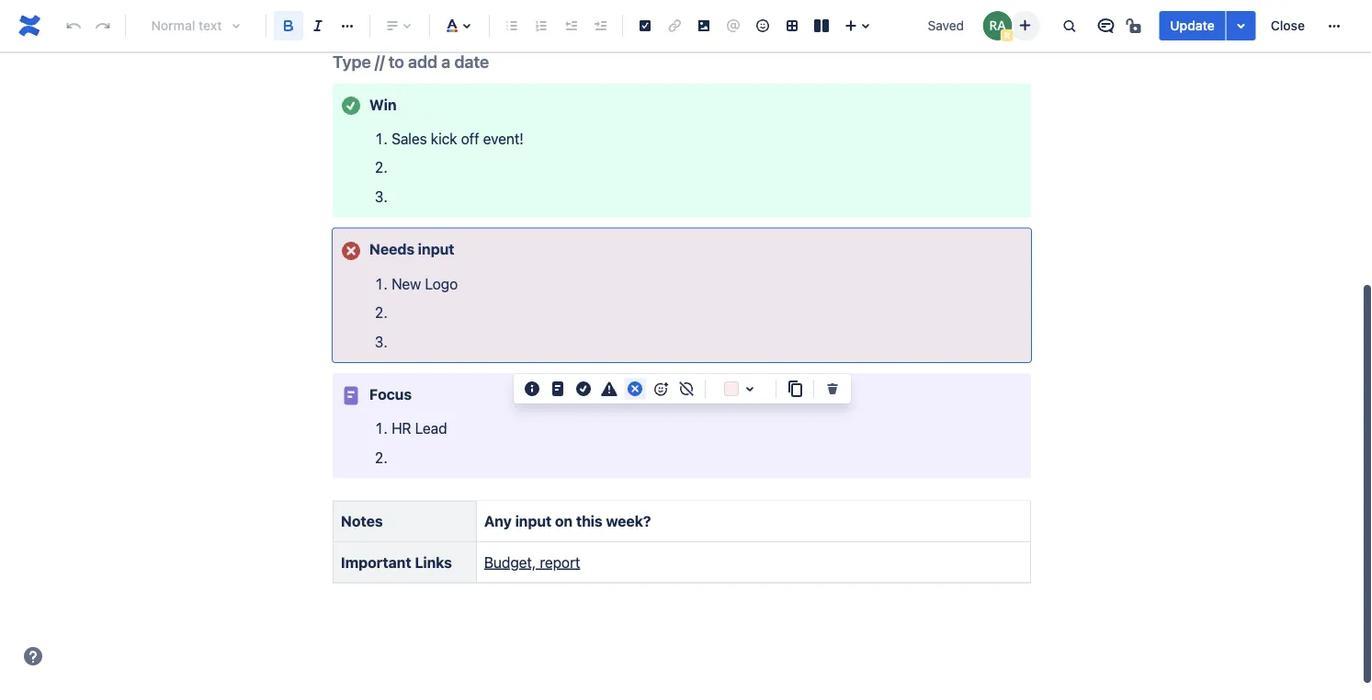 Task type: vqa. For each thing, say whether or not it's contained in the screenshot.
1st My first space from left
no



Task type: describe. For each thing, give the bounding box(es) containing it.
hr lead
[[392, 420, 447, 438]]

remove image
[[822, 378, 844, 400]]

important
[[341, 554, 412, 571]]

table image
[[782, 15, 804, 37]]

close button
[[1260, 11, 1317, 40]]

invite to edit image
[[1014, 14, 1037, 36]]

ruby anderson image
[[983, 11, 1013, 40]]

success image
[[573, 378, 595, 400]]

week?
[[606, 513, 651, 531]]

add image, video, or file image
[[693, 15, 715, 37]]

numbered list ⌘⇧7 image
[[531, 15, 553, 37]]

info image
[[521, 378, 543, 400]]

bullet list ⌘⇧8 image
[[501, 15, 523, 37]]

hr
[[392, 420, 412, 438]]

remove emoji image
[[676, 378, 698, 400]]

update
[[1171, 18, 1215, 33]]

notes
[[341, 513, 383, 531]]

any
[[484, 513, 512, 531]]

panel note image
[[340, 385, 362, 407]]

budget,
[[484, 554, 536, 571]]

copy image
[[784, 378, 806, 400]]

on
[[555, 513, 573, 531]]

find and replace image
[[1059, 15, 1081, 37]]

undo ⌘z image
[[63, 15, 85, 37]]

warning image
[[599, 378, 621, 400]]

sales
[[392, 130, 427, 148]]

saved
[[928, 18, 965, 33]]

background color image
[[739, 378, 761, 400]]

update button
[[1160, 11, 1226, 40]]

event!
[[483, 130, 524, 148]]

lead
[[415, 420, 447, 438]]



Task type: locate. For each thing, give the bounding box(es) containing it.
adjust update settings image
[[1231, 15, 1253, 37]]

bold ⌘b image
[[278, 15, 300, 37]]

1 vertical spatial input
[[515, 513, 552, 531]]

new
[[392, 275, 421, 293]]

report
[[540, 554, 580, 571]]

focus
[[370, 386, 412, 403]]

action item image
[[634, 15, 656, 37]]

no restrictions image
[[1125, 15, 1147, 37]]

editable content region
[[303, 0, 1061, 598]]

outdent ⇧tab image
[[560, 15, 582, 37]]

sales kick off event!
[[392, 130, 524, 148]]

Main content area, start typing to enter text. text field
[[322, 0, 1043, 598]]

1 horizontal spatial input
[[515, 513, 552, 531]]

note image
[[547, 378, 569, 400]]

important links
[[341, 554, 452, 571]]

layouts image
[[811, 15, 833, 37]]

any input on this week?
[[484, 513, 651, 531]]

input left on
[[515, 513, 552, 531]]

logo
[[425, 275, 458, 293]]

confluence image
[[15, 11, 44, 40], [15, 11, 44, 40]]

kick
[[431, 130, 457, 148]]

redo ⌘⇧z image
[[92, 15, 114, 37]]

italic ⌘i image
[[307, 15, 329, 37]]

emoji image
[[752, 15, 774, 37]]

close
[[1271, 18, 1306, 33]]

links
[[415, 554, 452, 571]]

more image
[[1324, 15, 1346, 37]]

off
[[461, 130, 479, 148]]

error image
[[624, 378, 646, 400]]

needs
[[370, 241, 415, 258]]

input for needs
[[418, 241, 455, 258]]

link image
[[664, 15, 686, 37]]

more formatting image
[[337, 15, 359, 37]]

panel success image
[[340, 95, 362, 117]]

mention image
[[723, 15, 745, 37]]

input for any
[[515, 513, 552, 531]]

help image
[[22, 645, 44, 668]]

win
[[370, 96, 397, 113]]

this
[[576, 513, 603, 531]]

needs input
[[370, 241, 455, 258]]

budget, report
[[484, 554, 580, 571]]

input up logo
[[418, 241, 455, 258]]

new logo
[[392, 275, 458, 293]]

comment icon image
[[1095, 15, 1117, 37]]

editor add emoji image
[[650, 378, 672, 400]]

indent tab image
[[589, 15, 611, 37]]

input
[[418, 241, 455, 258], [515, 513, 552, 531]]

panel error image
[[340, 240, 362, 262]]

0 horizontal spatial input
[[418, 241, 455, 258]]

0 vertical spatial input
[[418, 241, 455, 258]]



